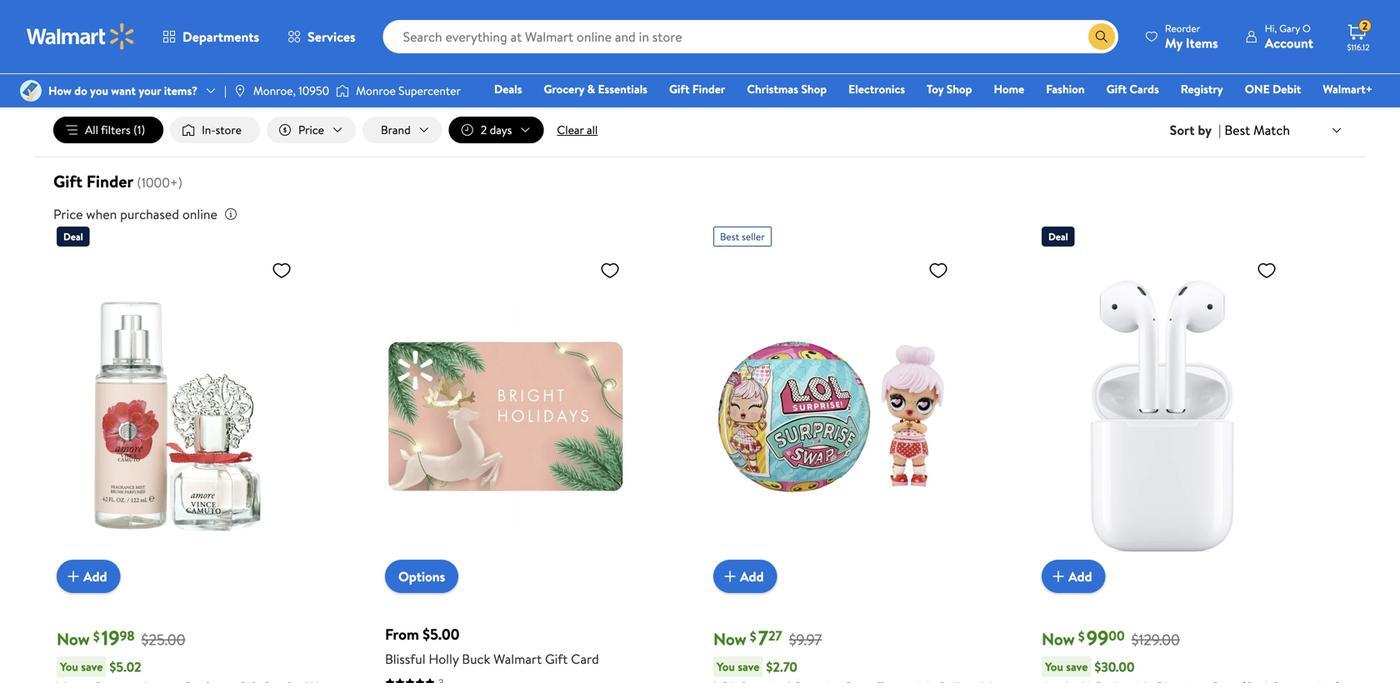 Task type: locate. For each thing, give the bounding box(es) containing it.
2
[[1362, 19, 1368, 33], [481, 122, 487, 138]]

& for grocery & essentials
[[587, 81, 595, 97]]

add to cart image up now $ 19 98 $25.00
[[63, 567, 83, 587]]

now inside the now $ 99 00 $129.00
[[1042, 628, 1075, 651]]

add button up 7
[[713, 560, 777, 593]]

1 vertical spatial price
[[53, 205, 83, 223]]

now left 19
[[57, 628, 90, 651]]

price
[[298, 122, 324, 138], [53, 205, 83, 223]]

you for 19
[[60, 659, 78, 675]]

personalized gifts list item
[[1068, 56, 1190, 96]]

& for tools & home improvement
[[428, 68, 436, 84]]

1 horizontal spatial you
[[717, 659, 735, 675]]

 image left how
[[20, 80, 42, 102]]

1 deal from the left
[[63, 230, 83, 244]]

 image
[[336, 83, 349, 99]]

0 vertical spatial price
[[298, 122, 324, 138]]

2 left days
[[481, 122, 487, 138]]

grocery & essentials
[[544, 81, 648, 97]]

price left when at left
[[53, 205, 83, 223]]

1 horizontal spatial deal
[[1048, 230, 1068, 244]]

0 horizontal spatial games
[[265, 21, 298, 37]]

0 horizontal spatial shop
[[801, 81, 827, 97]]

food & beverage gifts
[[552, 21, 663, 37]]

2 add from the left
[[740, 567, 764, 586]]

you save $2.70
[[717, 658, 798, 676]]

finder for gift finder
[[692, 81, 725, 97]]

christmas shop
[[747, 81, 827, 97]]

monroe
[[356, 82, 396, 99]]

& inside list item
[[255, 21, 263, 37]]

gift cards link
[[1099, 80, 1167, 98]]

00
[[1109, 627, 1125, 645]]

&
[[255, 21, 263, 37], [581, 21, 589, 37], [1217, 21, 1224, 37], [428, 68, 436, 84], [769, 68, 777, 84], [587, 81, 595, 97]]

$ left 99
[[1078, 627, 1085, 646]]

1 vertical spatial finder
[[86, 170, 134, 193]]

add button for 7
[[713, 560, 777, 593]]

you down now $ 7 27 $9.97
[[717, 659, 735, 675]]

add up 99
[[1068, 567, 1092, 586]]

2 add button from the left
[[713, 560, 777, 593]]

gift inside button
[[853, 68, 873, 84]]

1 add to cart image from the left
[[63, 567, 83, 587]]

2 horizontal spatial you
[[1045, 659, 1063, 675]]

2 horizontal spatial $
[[1078, 627, 1085, 646]]

best inside dropdown button
[[1225, 121, 1250, 139]]

top picks button
[[131, 13, 203, 46]]

search icon image
[[1095, 30, 1108, 43]]

1 $ from the left
[[93, 627, 100, 646]]

1 horizontal spatial  image
[[233, 84, 247, 98]]

0 vertical spatial finder
[[692, 81, 725, 97]]

fashion link
[[1039, 80, 1092, 98]]

save left $5.02
[[81, 659, 103, 675]]

books, movies & music
[[1142, 21, 1256, 37]]

now for 7
[[713, 628, 747, 651]]

sports, outdoors & fitness
[[682, 68, 813, 84]]

& for food & beverage gifts
[[581, 21, 589, 37]]

best match button
[[1221, 119, 1347, 141]]

gifts for auto gifts
[[337, 68, 360, 84]]

deal for 19
[[63, 230, 83, 244]]

gift inside the from $5.00 blissful holly buck walmart gift card
[[545, 650, 568, 668]]

1 save from the left
[[81, 659, 103, 675]]

you inside you save $5.02
[[60, 659, 78, 675]]

2 horizontal spatial add
[[1068, 567, 1092, 586]]

from $5.00 blissful holly buck walmart gift card
[[385, 624, 599, 668]]

0 horizontal spatial save
[[81, 659, 103, 675]]

2 horizontal spatial add button
[[1042, 560, 1106, 593]]

you inside you save $30.00
[[1045, 659, 1063, 675]]

blissful
[[385, 650, 425, 668]]

video games
[[578, 68, 642, 84]]

save inside you save $5.02
[[81, 659, 103, 675]]

0 horizontal spatial $
[[93, 627, 100, 646]]

all
[[85, 122, 98, 138]]

add to cart image
[[63, 567, 83, 587], [1048, 567, 1068, 587]]

2 horizontal spatial list item
[[897, 9, 1023, 49]]

tech
[[464, 21, 487, 37]]

apple airpods with charging case (2nd generation) image
[[1042, 253, 1283, 580]]

1 you from the left
[[60, 659, 78, 675]]

& inside button
[[581, 21, 589, 37]]

now inside now $ 19 98 $25.00
[[57, 628, 90, 651]]

gift finder link
[[662, 80, 733, 98]]

stocking
[[338, 21, 382, 37]]

vince camuto amore perfume gift set for women, 2 pieces image
[[57, 253, 298, 580]]

options
[[398, 568, 445, 586]]

$ inside now $ 7 27 $9.97
[[750, 627, 757, 646]]

3 list item from the left
[[897, 9, 1023, 49]]

video games list item
[[561, 56, 659, 96]]

gifts inside "button"
[[247, 68, 270, 84]]

price down 10950
[[298, 122, 324, 138]]

add up 7
[[740, 567, 764, 586]]

brand button
[[363, 117, 442, 143]]

picks
[[165, 21, 190, 37]]

home
[[439, 68, 467, 84]]

list item
[[687, 9, 808, 49], [814, 9, 891, 49], [897, 9, 1023, 49]]

add button up 99
[[1042, 560, 1106, 593]]

deal for 99
[[1048, 230, 1068, 244]]

0 horizontal spatial add button
[[57, 560, 120, 593]]

 image
[[20, 80, 42, 102], [233, 84, 247, 98]]

best left seller
[[720, 230, 739, 244]]

gary
[[1279, 21, 1300, 35]]

save inside you save $30.00
[[1066, 659, 1088, 675]]

auto gifts
[[310, 68, 360, 84]]

group
[[93, 9, 1307, 96]]

walmart
[[493, 650, 542, 668]]

shop inside the christmas shop link
[[801, 81, 827, 97]]

2 add to cart image from the left
[[1048, 567, 1068, 587]]

registry link
[[1173, 80, 1231, 98]]

finder
[[692, 81, 725, 97], [86, 170, 134, 193]]

1 horizontal spatial add
[[740, 567, 764, 586]]

1 vertical spatial games
[[610, 68, 642, 84]]

| right by
[[1219, 121, 1221, 139]]

improvement
[[470, 68, 538, 84]]

you left $5.02
[[60, 659, 78, 675]]

pet gifts button
[[214, 59, 283, 93]]

best for best seller
[[720, 230, 739, 244]]

add to cart image for 19
[[63, 567, 83, 587]]

2 inside dropdown button
[[481, 122, 487, 138]]

0 horizontal spatial finder
[[86, 170, 134, 193]]

0 horizontal spatial now
[[57, 628, 90, 651]]

2 up $116.12 at the top of page
[[1362, 19, 1368, 33]]

tools & home improvement
[[400, 68, 538, 84]]

games inside list item
[[265, 21, 298, 37]]

list item up sports, outdoors & fitness
[[687, 9, 808, 49]]

home inside button
[[1046, 21, 1077, 37]]

1 now from the left
[[57, 628, 90, 651]]

price for price
[[298, 122, 324, 138]]

1 list item from the left
[[687, 9, 808, 49]]

0 horizontal spatial best
[[720, 230, 739, 244]]

3 save from the left
[[1066, 659, 1088, 675]]

gift finder (1000+)
[[53, 170, 182, 193]]

add for 19
[[83, 567, 107, 586]]

1 vertical spatial 2
[[481, 122, 487, 138]]

white elephant gifts
[[943, 68, 1045, 84]]

0 horizontal spatial |
[[224, 82, 227, 99]]

purchased
[[120, 205, 179, 223]]

$ left 7
[[750, 627, 757, 646]]

walmart+ link
[[1315, 80, 1380, 98]]

3 now from the left
[[1042, 628, 1075, 651]]

gift for gift cards
[[853, 68, 873, 84]]

1 horizontal spatial $
[[750, 627, 757, 646]]

shop right toy
[[947, 81, 972, 97]]

add to cart image for 99
[[1048, 567, 1068, 587]]

now left 7
[[713, 628, 747, 651]]

2 save from the left
[[738, 659, 760, 675]]

shop right the christmas
[[801, 81, 827, 97]]

0 vertical spatial 2
[[1362, 19, 1368, 33]]

$ inside now $ 19 98 $25.00
[[93, 627, 100, 646]]

now left 99
[[1042, 628, 1075, 651]]

gifts
[[490, 21, 512, 37], [641, 21, 663, 37], [1080, 21, 1102, 37], [247, 68, 270, 84], [337, 68, 360, 84], [1022, 68, 1045, 84], [1150, 68, 1173, 84]]

now for 99
[[1042, 628, 1075, 651]]

| left the pet
[[224, 82, 227, 99]]

reorder my items
[[1165, 21, 1218, 52]]

list item up gift cards
[[814, 9, 891, 49]]

1 horizontal spatial price
[[298, 122, 324, 138]]

0 horizontal spatial list item
[[687, 9, 808, 49]]

gifts for pet gifts
[[247, 68, 270, 84]]

$ left 19
[[93, 627, 100, 646]]

add
[[83, 567, 107, 586], [740, 567, 764, 586], [1068, 567, 1092, 586]]

3 $ from the left
[[1078, 627, 1085, 646]]

now inside now $ 7 27 $9.97
[[713, 628, 747, 651]]

add to cart image up the now $ 99 00 $129.00 in the bottom of the page
[[1048, 567, 1068, 587]]

0 horizontal spatial price
[[53, 205, 83, 223]]

you inside you save $2.70
[[717, 659, 735, 675]]

music
[[1227, 21, 1256, 37]]

save down 99
[[1066, 659, 1088, 675]]

top
[[144, 21, 162, 37]]

supercenter
[[399, 82, 461, 99]]

2 you from the left
[[717, 659, 735, 675]]

0 vertical spatial games
[[265, 21, 298, 37]]

save for 99
[[1066, 659, 1088, 675]]

1 shop from the left
[[801, 81, 827, 97]]

cards
[[1130, 81, 1159, 97]]

 image down the pet
[[233, 84, 247, 98]]

$ inside the now $ 99 00 $129.00
[[1078, 627, 1085, 646]]

gifts for personalized gifts
[[1150, 68, 1173, 84]]

$5.00
[[423, 624, 460, 645]]

0 horizontal spatial 2
[[481, 122, 487, 138]]

0 horizontal spatial you
[[60, 659, 78, 675]]

games
[[265, 21, 298, 37], [610, 68, 642, 84]]

in-
[[202, 122, 215, 138]]

monroe supercenter
[[356, 82, 461, 99]]

0 horizontal spatial deal
[[63, 230, 83, 244]]

1 add from the left
[[83, 567, 107, 586]]

0 vertical spatial home
[[1046, 21, 1077, 37]]

from
[[385, 624, 419, 645]]

price when purchased online
[[53, 205, 217, 223]]

sports,
[[682, 68, 718, 84]]

0 horizontal spatial  image
[[20, 80, 42, 102]]

home for home
[[994, 81, 1024, 97]]

1 horizontal spatial add button
[[713, 560, 777, 593]]

1 vertical spatial home
[[994, 81, 1024, 97]]

you save $5.02
[[60, 658, 141, 676]]

3 you from the left
[[1045, 659, 1063, 675]]

0 vertical spatial best
[[1225, 121, 1250, 139]]

online
[[182, 205, 217, 223]]

1 horizontal spatial now
[[713, 628, 747, 651]]

1 horizontal spatial shop
[[947, 81, 972, 97]]

now $ 19 98 $25.00
[[57, 624, 185, 652]]

3 add from the left
[[1068, 567, 1092, 586]]

hi,
[[1265, 21, 1277, 35]]

2 $ from the left
[[750, 627, 757, 646]]

1 horizontal spatial add to cart image
[[1048, 567, 1068, 587]]

seller
[[742, 230, 765, 244]]

2 horizontal spatial save
[[1066, 659, 1088, 675]]

1 horizontal spatial best
[[1225, 121, 1250, 139]]

shop inside the toy shop link
[[947, 81, 972, 97]]

best right by
[[1225, 121, 1250, 139]]

auto
[[310, 68, 334, 84]]

2 shop from the left
[[947, 81, 972, 97]]

$5.02
[[110, 658, 141, 676]]

0 horizontal spatial add to cart image
[[63, 567, 83, 587]]

2 for 2
[[1362, 19, 1368, 33]]

video games button
[[565, 59, 656, 93]]

1 vertical spatial |
[[1219, 121, 1221, 139]]

2 horizontal spatial now
[[1042, 628, 1075, 651]]

you left $30.00
[[1045, 659, 1063, 675]]

top picks
[[144, 21, 190, 37]]

0 horizontal spatial add
[[83, 567, 107, 586]]

1 horizontal spatial list item
[[814, 9, 891, 49]]

fitness
[[780, 68, 813, 84]]

deals link
[[487, 80, 530, 98]]

deals
[[494, 81, 522, 97]]

price inside price dropdown button
[[298, 122, 324, 138]]

add for 7
[[740, 567, 764, 586]]

1 horizontal spatial 2
[[1362, 19, 1368, 33]]

1 horizontal spatial home
[[1046, 21, 1077, 37]]

1 horizontal spatial games
[[610, 68, 642, 84]]

add up 19
[[83, 567, 107, 586]]

how
[[48, 82, 72, 99]]

list item up "white"
[[897, 9, 1023, 49]]

best
[[1225, 121, 1250, 139], [720, 230, 739, 244]]

3 add button from the left
[[1042, 560, 1106, 593]]

add button up 19
[[57, 560, 120, 593]]

1 horizontal spatial |
[[1219, 121, 1221, 139]]

card
[[571, 650, 599, 668]]

blissful holly buck walmart gift card image
[[385, 253, 627, 580]]

2 now from the left
[[713, 628, 747, 651]]

save down 7
[[738, 659, 760, 675]]

add button for 19
[[57, 560, 120, 593]]

add button for 99
[[1042, 560, 1106, 593]]

1 horizontal spatial finder
[[692, 81, 725, 97]]

services
[[308, 28, 356, 46]]

0 horizontal spatial home
[[994, 81, 1024, 97]]

save inside you save $2.70
[[738, 659, 760, 675]]

19
[[101, 624, 120, 652]]

gift cards button
[[840, 59, 916, 93]]

1 add button from the left
[[57, 560, 120, 593]]

walmart+
[[1323, 81, 1373, 97]]

2 deal from the left
[[1048, 230, 1068, 244]]

1 vertical spatial best
[[720, 230, 739, 244]]

1 horizontal spatial save
[[738, 659, 760, 675]]

essentials
[[598, 81, 648, 97]]

2 list item from the left
[[814, 9, 891, 49]]



Task type: describe. For each thing, give the bounding box(es) containing it.
add to favorites list, apple airpods with charging case (2nd generation) image
[[1257, 260, 1277, 281]]

shop for christmas shop
[[801, 81, 827, 97]]

now $ 99 00 $129.00
[[1042, 624, 1180, 652]]

& for toys & games
[[255, 21, 263, 37]]

reorder
[[1165, 21, 1200, 35]]

auto gifts list item
[[293, 56, 376, 96]]

brand
[[381, 122, 411, 138]]

debit
[[1273, 81, 1301, 97]]

pet gifts list item
[[210, 56, 286, 96]]

walmart image
[[27, 23, 135, 50]]

add to favorites list, vince camuto amore perfume gift set for women, 2 pieces image
[[272, 260, 292, 281]]

store
[[215, 122, 242, 138]]

lol surprise! surprise swap tots- with collectible doll, extra expression, 2 looks in one, water unboxing surprise, limited edition doll, great gift for girls age 3+ image
[[713, 253, 955, 580]]

gift for gift cards
[[1106, 81, 1127, 97]]

gift for gift finder (1000+)
[[53, 170, 82, 193]]

you for 99
[[1045, 659, 1063, 675]]

home gifts button
[[1033, 13, 1116, 46]]

2 days button
[[449, 117, 544, 143]]

save for 7
[[738, 659, 760, 675]]

home link
[[986, 80, 1032, 98]]

services button
[[273, 17, 370, 57]]

elephant
[[975, 68, 1019, 84]]

games inside list item
[[610, 68, 642, 84]]

best for best match
[[1225, 121, 1250, 139]]

tech gifts list item
[[447, 9, 529, 49]]

do
[[74, 82, 87, 99]]

monroe, 10950
[[253, 82, 329, 99]]

now for 19
[[57, 628, 90, 651]]

cards
[[876, 68, 903, 84]]

add to favorites list, blissful holly buck walmart gift card image
[[600, 260, 620, 281]]

10950
[[299, 82, 329, 99]]

food & beverage gifts list item
[[536, 9, 680, 49]]

in-store
[[202, 122, 242, 138]]

tech gifts button
[[450, 13, 526, 46]]

$9.97
[[789, 630, 822, 650]]

monroe,
[[253, 82, 296, 99]]

gift finder
[[669, 81, 725, 97]]

in-store button
[[170, 117, 260, 143]]

personalized
[[1085, 68, 1148, 84]]

 image for how do you want your items?
[[20, 80, 42, 102]]

my
[[1165, 34, 1183, 52]]

98
[[120, 627, 135, 645]]

add to favorites list, lol surprise! surprise swap tots- with collectible doll, extra expression, 2 looks in one, water unboxing surprise, limited edition doll, great gift for girls age 3+ image
[[928, 260, 948, 281]]

home gifts
[[1046, 21, 1102, 37]]

outdoors
[[721, 68, 767, 84]]

white
[[943, 68, 973, 84]]

grocery
[[544, 81, 584, 97]]

tools & home improvement list item
[[383, 56, 555, 96]]

2 for 2 days
[[481, 122, 487, 138]]

stuffers
[[384, 21, 424, 37]]

how do you want your items?
[[48, 82, 198, 99]]

books,
[[1142, 21, 1176, 37]]

| inside sort and filter section element
[[1219, 121, 1221, 139]]

$ for 19
[[93, 627, 100, 646]]

Search search field
[[383, 20, 1118, 53]]

0 vertical spatial |
[[224, 82, 227, 99]]

home for home gifts
[[1046, 21, 1077, 37]]

christmas shop link
[[740, 80, 834, 98]]

filters
[[101, 122, 131, 138]]

shop for toy shop
[[947, 81, 972, 97]]

books, movies & music list item
[[1126, 9, 1273, 49]]

one
[[1245, 81, 1270, 97]]

$129.00
[[1131, 630, 1180, 650]]

clear all
[[557, 122, 598, 138]]

toys & games
[[230, 21, 298, 37]]

video
[[578, 68, 607, 84]]

$25.00
[[141, 630, 185, 650]]

toys & games list item
[[213, 9, 314, 49]]

options link
[[385, 560, 459, 593]]

auto gifts button
[[296, 59, 373, 93]]

all
[[587, 122, 598, 138]]

movies
[[1178, 21, 1214, 37]]

sports, outdoors & fitness button
[[669, 59, 826, 93]]

(1)
[[133, 122, 145, 138]]

electronics
[[849, 81, 905, 97]]

grocery & essentials link
[[536, 80, 655, 98]]

add for 99
[[1068, 567, 1092, 586]]

you for 7
[[717, 659, 735, 675]]

$ for 7
[[750, 627, 757, 646]]

want
[[111, 82, 136, 99]]

27
[[768, 627, 782, 645]]

save for 19
[[81, 659, 103, 675]]

books, movies & music button
[[1129, 13, 1269, 46]]

when
[[86, 205, 117, 223]]

toys
[[230, 21, 252, 37]]

all filters (1) button
[[53, 117, 163, 143]]

toy shop
[[927, 81, 972, 97]]

7
[[758, 624, 768, 652]]

buck
[[462, 650, 490, 668]]

$ for 99
[[1078, 627, 1085, 646]]

sort and filter section element
[[33, 103, 1367, 157]]

account
[[1265, 34, 1313, 52]]

registry
[[1181, 81, 1223, 97]]

items?
[[164, 82, 198, 99]]

Walmart Site-Wide search field
[[383, 20, 1118, 53]]

now $ 7 27 $9.97
[[713, 624, 822, 652]]

legal information image
[[224, 208, 237, 221]]

items
[[1186, 34, 1218, 52]]

gifts for home gifts
[[1080, 21, 1102, 37]]

by
[[1198, 121, 1212, 139]]

o
[[1303, 21, 1311, 35]]

fashion
[[1046, 81, 1085, 97]]

gifts for tech gifts
[[490, 21, 512, 37]]

price for price when purchased online
[[53, 205, 83, 223]]

gifts inside button
[[1022, 68, 1045, 84]]

sports, outdoors & fitness list item
[[666, 56, 830, 96]]

group containing top picks
[[93, 9, 1307, 96]]

gift cards list item
[[836, 56, 919, 96]]

99
[[1087, 624, 1109, 652]]

gift cards
[[1106, 81, 1159, 97]]

home gifts list item
[[1029, 9, 1119, 49]]

 image for monroe, 10950
[[233, 84, 247, 98]]

departments
[[183, 28, 259, 46]]

white elephant gifts list item
[[926, 56, 1061, 96]]

(1000+)
[[137, 173, 182, 192]]

$30.00
[[1095, 658, 1135, 676]]

gift for gift finder
[[669, 81, 690, 97]]

best seller
[[720, 230, 765, 244]]

match
[[1253, 121, 1290, 139]]

finder for gift finder (1000+)
[[86, 170, 134, 193]]

one debit
[[1245, 81, 1301, 97]]

days
[[490, 122, 512, 138]]

clear
[[557, 122, 584, 138]]

your
[[139, 82, 161, 99]]

food & beverage gifts button
[[539, 13, 677, 46]]

add to cart image
[[720, 567, 740, 587]]

sort
[[1170, 121, 1195, 139]]

top picks list item
[[127, 9, 207, 49]]

stocking stuffers list item
[[321, 9, 440, 49]]



Task type: vqa. For each thing, say whether or not it's contained in the screenshot.
busted at top
no



